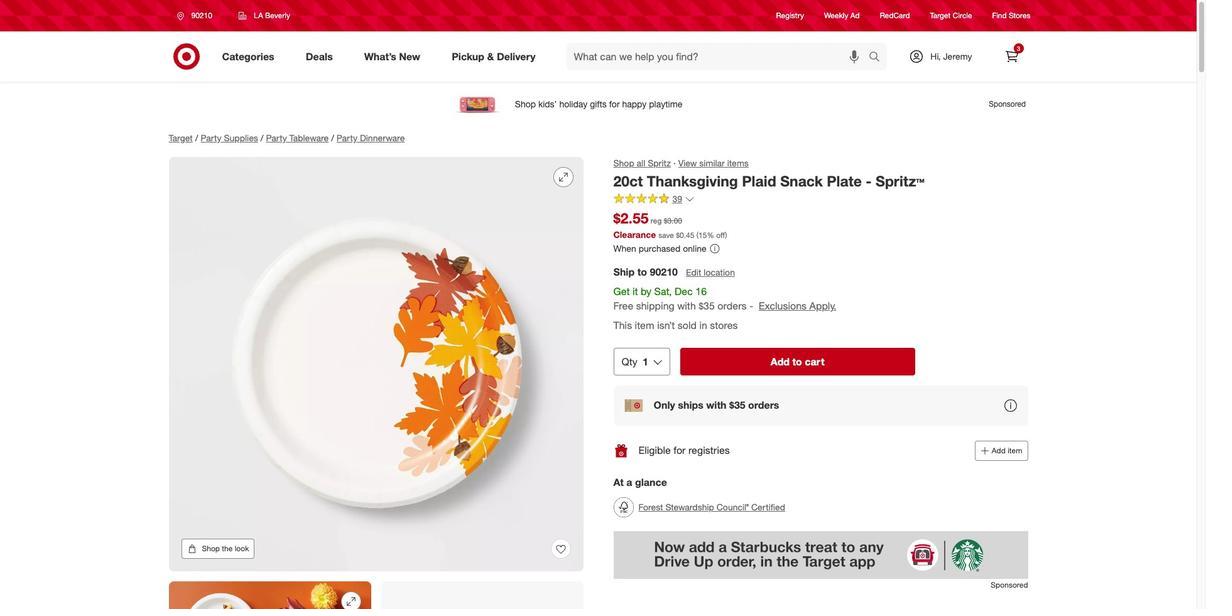 Task type: locate. For each thing, give the bounding box(es) containing it.
90210 left la
[[191, 11, 212, 20]]

20ct
[[613, 172, 643, 190]]

image gallery element
[[169, 157, 583, 609]]

search
[[863, 51, 894, 64]]

weekly
[[824, 11, 848, 20]]

target left circle at top
[[930, 11, 951, 20]]

2 horizontal spatial /
[[331, 133, 334, 143]]

1 vertical spatial -
[[749, 300, 753, 312]]

hi, jeremy
[[931, 51, 972, 62]]

to
[[637, 266, 647, 279], [792, 356, 802, 368]]

sat,
[[654, 285, 672, 298]]

exclusions apply. link
[[759, 300, 836, 312]]

0 vertical spatial advertisement region
[[159, 89, 1038, 119]]

find stores link
[[992, 10, 1031, 21]]

0 vertical spatial with
[[677, 300, 696, 312]]

20ct thanksgiving plaid snack plate - spritz&#8482;, 2 of 3 image
[[169, 582, 371, 609]]

shop
[[613, 158, 634, 168], [202, 544, 220, 553]]

39
[[672, 193, 682, 204]]

sponsored
[[991, 580, 1028, 590]]

- inside get it by sat, dec 16 free shipping with $35 orders - exclusions apply.
[[749, 300, 753, 312]]

shop left all
[[613, 158, 634, 168]]

0 horizontal spatial orders
[[718, 300, 747, 312]]

0 horizontal spatial item
[[635, 319, 654, 332]]

target / party supplies / party tableware / party dinnerware
[[169, 133, 405, 143]]

qty
[[622, 356, 638, 368]]

1 horizontal spatial orders
[[748, 399, 779, 412]]

- right plate
[[866, 172, 872, 190]]

1 vertical spatial to
[[792, 356, 802, 368]]

0 horizontal spatial -
[[749, 300, 753, 312]]

3
[[1017, 45, 1020, 52]]

it
[[633, 285, 638, 298]]

item inside button
[[1008, 446, 1022, 455]]

get
[[613, 285, 630, 298]]

$
[[676, 230, 680, 240]]

90210 inside dropdown button
[[191, 11, 212, 20]]

1 vertical spatial add
[[992, 446, 1006, 455]]

(
[[697, 230, 699, 240]]

clearance
[[613, 229, 656, 240]]

ship to 90210
[[613, 266, 678, 279]]

by
[[641, 285, 652, 298]]

view similar items
[[678, 158, 749, 168]]

1 party from the left
[[201, 133, 222, 143]]

1 horizontal spatial $35
[[729, 399, 745, 412]]

1 horizontal spatial with
[[706, 399, 727, 412]]

to right ship
[[637, 266, 647, 279]]

0 vertical spatial target
[[930, 11, 951, 20]]

0 horizontal spatial party
[[201, 133, 222, 143]]

0 vertical spatial $35
[[699, 300, 715, 312]]

weekly ad
[[824, 11, 860, 20]]

0 vertical spatial to
[[637, 266, 647, 279]]

deals link
[[295, 43, 348, 70]]

shop left the
[[202, 544, 220, 553]]

orders inside button
[[748, 399, 779, 412]]

what's
[[364, 50, 396, 63]]

party left tableware
[[266, 133, 287, 143]]

90210 up sat,
[[650, 266, 678, 279]]

a
[[626, 476, 632, 489]]

1 vertical spatial shop
[[202, 544, 220, 553]]

ad
[[850, 11, 860, 20]]

la
[[254, 11, 263, 20]]

this
[[613, 319, 632, 332]]

snack
[[780, 172, 823, 190]]

purchased
[[639, 243, 681, 254]]

0 horizontal spatial add
[[771, 356, 790, 368]]

$35 inside button
[[729, 399, 745, 412]]

circle
[[953, 11, 972, 20]]

1 horizontal spatial shop
[[613, 158, 634, 168]]

target circle
[[930, 11, 972, 20]]

0 vertical spatial 90210
[[191, 11, 212, 20]]

2 / from the left
[[261, 133, 264, 143]]

0 vertical spatial orders
[[718, 300, 747, 312]]

/ right tableware
[[331, 133, 334, 143]]

target link
[[169, 133, 193, 143]]

1 horizontal spatial party
[[266, 133, 287, 143]]

to left cart
[[792, 356, 802, 368]]

1 vertical spatial target
[[169, 133, 193, 143]]

free
[[613, 300, 633, 312]]

1 horizontal spatial item
[[1008, 446, 1022, 455]]

the
[[222, 544, 233, 553]]

to for 90210
[[637, 266, 647, 279]]

0.45
[[680, 230, 694, 240]]

only ships with $35 orders
[[654, 399, 779, 412]]

with
[[677, 300, 696, 312], [706, 399, 727, 412]]

edit location
[[686, 267, 735, 278]]

target for target circle
[[930, 11, 951, 20]]

1 horizontal spatial /
[[261, 133, 264, 143]]

glance
[[635, 476, 667, 489]]

party tableware link
[[266, 133, 329, 143]]

with inside get it by sat, dec 16 free shipping with $35 orders - exclusions apply.
[[677, 300, 696, 312]]

- left "exclusions"
[[749, 300, 753, 312]]

eligible for registries
[[639, 444, 730, 457]]

0 horizontal spatial /
[[195, 133, 198, 143]]

3 / from the left
[[331, 133, 334, 143]]

edit location button
[[685, 266, 736, 280]]

0 horizontal spatial $35
[[699, 300, 715, 312]]

$35 right ships
[[729, 399, 745, 412]]

only ships with $35 orders button
[[613, 386, 1028, 426]]

-
[[866, 172, 872, 190], [749, 300, 753, 312]]

1 horizontal spatial 90210
[[650, 266, 678, 279]]

shop inside image gallery element
[[202, 544, 220, 553]]

to inside add to cart button
[[792, 356, 802, 368]]

1 / from the left
[[195, 133, 198, 143]]

what's new link
[[354, 43, 436, 70]]

$35 down 16
[[699, 300, 715, 312]]

party
[[201, 133, 222, 143], [266, 133, 287, 143], [337, 133, 357, 143]]

redcard link
[[880, 10, 910, 21]]

$2.55
[[613, 209, 649, 227]]

1 vertical spatial with
[[706, 399, 727, 412]]

apply.
[[809, 300, 836, 312]]

1 horizontal spatial target
[[930, 11, 951, 20]]

0 vertical spatial -
[[866, 172, 872, 190]]

/ right target link
[[195, 133, 198, 143]]

3 party from the left
[[337, 133, 357, 143]]

look
[[235, 544, 249, 553]]

$35
[[699, 300, 715, 312], [729, 399, 745, 412]]

target for target / party supplies / party tableware / party dinnerware
[[169, 133, 193, 143]]

plaid
[[742, 172, 776, 190]]

forest stewardship council® certified button
[[613, 494, 785, 521]]

0 horizontal spatial 90210
[[191, 11, 212, 20]]

orders up stores
[[718, 300, 747, 312]]

add for add item
[[992, 446, 1006, 455]]

0 vertical spatial add
[[771, 356, 790, 368]]

1 vertical spatial 90210
[[650, 266, 678, 279]]

at a glance
[[613, 476, 667, 489]]

with right ships
[[706, 399, 727, 412]]

20ct thanksgiving plaid snack plate - spritz&#8482;, 1 of 3 image
[[169, 157, 583, 572]]

What can we help you find? suggestions appear below search field
[[566, 43, 872, 70]]

1 horizontal spatial to
[[792, 356, 802, 368]]

search button
[[863, 43, 894, 73]]

2 horizontal spatial party
[[337, 133, 357, 143]]

0 vertical spatial item
[[635, 319, 654, 332]]

0 vertical spatial shop
[[613, 158, 634, 168]]

1 vertical spatial $35
[[729, 399, 745, 412]]

party left dinnerware
[[337, 133, 357, 143]]

1 horizontal spatial add
[[992, 446, 1006, 455]]

ships
[[678, 399, 704, 412]]

target
[[930, 11, 951, 20], [169, 133, 193, 143]]

target left party supplies 'link'
[[169, 133, 193, 143]]

0 horizontal spatial shop
[[202, 544, 220, 553]]

orders down add to cart
[[748, 399, 779, 412]]

dec
[[675, 285, 693, 298]]

0 horizontal spatial with
[[677, 300, 696, 312]]

items
[[727, 158, 749, 168]]

with down dec
[[677, 300, 696, 312]]

pickup
[[452, 50, 484, 63]]

1 vertical spatial item
[[1008, 446, 1022, 455]]

/
[[195, 133, 198, 143], [261, 133, 264, 143], [331, 133, 334, 143]]

with inside button
[[706, 399, 727, 412]]

view
[[678, 158, 697, 168]]

beverly
[[265, 11, 290, 20]]

20ct thanksgiving plaid snack plate - spritz™
[[613, 172, 925, 190]]

0 horizontal spatial to
[[637, 266, 647, 279]]

find stores
[[992, 11, 1031, 20]]

add to cart
[[771, 356, 825, 368]]

1
[[643, 356, 648, 368]]

1 vertical spatial orders
[[748, 399, 779, 412]]

party left supplies
[[201, 133, 222, 143]]

0 horizontal spatial target
[[169, 133, 193, 143]]

redcard
[[880, 11, 910, 20]]

orders
[[718, 300, 747, 312], [748, 399, 779, 412]]

council®
[[717, 502, 749, 513]]

advertisement region
[[159, 89, 1038, 119], [613, 531, 1028, 579]]

/ right supplies
[[261, 133, 264, 143]]



Task type: describe. For each thing, give the bounding box(es) containing it.
1 horizontal spatial -
[[866, 172, 872, 190]]

stewardship
[[666, 502, 714, 513]]

stores
[[1009, 11, 1031, 20]]

get it by sat, dec 16 free shipping with $35 orders - exclusions apply.
[[613, 285, 836, 312]]

shop for shop the look
[[202, 544, 220, 553]]

off
[[716, 230, 725, 240]]

registries
[[688, 444, 730, 457]]

for
[[674, 444, 686, 457]]

la beverly
[[254, 11, 290, 20]]

exclusions
[[759, 300, 807, 312]]

find
[[992, 11, 1007, 20]]

save
[[659, 230, 674, 240]]

spritz
[[648, 158, 671, 168]]

weekly ad link
[[824, 10, 860, 21]]

pickup & delivery
[[452, 50, 536, 63]]

add item
[[992, 446, 1022, 455]]

categories link
[[211, 43, 290, 70]]

to for cart
[[792, 356, 802, 368]]

delivery
[[497, 50, 536, 63]]

when
[[613, 243, 636, 254]]

when purchased online
[[613, 243, 707, 254]]

deals
[[306, 50, 333, 63]]

pickup & delivery link
[[441, 43, 551, 70]]

this item isn't sold in stores
[[613, 319, 738, 332]]

all
[[637, 158, 645, 168]]

view similar items button
[[678, 157, 749, 170]]

1 vertical spatial advertisement region
[[613, 531, 1028, 579]]

$3.00
[[664, 216, 682, 225]]

16
[[696, 285, 707, 298]]

shop all spritz
[[613, 158, 671, 168]]

reg
[[651, 216, 662, 225]]

jeremy
[[943, 51, 972, 62]]

forest stewardship council® certified
[[639, 502, 785, 513]]

)
[[725, 230, 727, 240]]

item for add
[[1008, 446, 1022, 455]]

add item button
[[975, 441, 1028, 461]]

$2.55 reg $3.00 clearance save $ 0.45 ( 15 % off )
[[613, 209, 727, 240]]

dinnerware
[[360, 133, 405, 143]]

ship
[[613, 266, 635, 279]]

categories
[[222, 50, 274, 63]]

2 party from the left
[[266, 133, 287, 143]]

what's new
[[364, 50, 420, 63]]

target circle link
[[930, 10, 972, 21]]

shop for shop all spritz
[[613, 158, 634, 168]]

stores
[[710, 319, 738, 332]]

similar
[[699, 158, 725, 168]]

39 link
[[613, 193, 695, 207]]

tableware
[[289, 133, 329, 143]]

party dinnerware link
[[337, 133, 405, 143]]

shop the look link
[[181, 539, 255, 559]]

online
[[683, 243, 707, 254]]

supplies
[[224, 133, 258, 143]]

orders inside get it by sat, dec 16 free shipping with $35 orders - exclusions apply.
[[718, 300, 747, 312]]

registry
[[776, 11, 804, 20]]

certified
[[751, 502, 785, 513]]

15
[[699, 230, 707, 240]]

eligible
[[639, 444, 671, 457]]

shop the look
[[202, 544, 249, 553]]

90210 button
[[169, 4, 225, 27]]

new
[[399, 50, 420, 63]]

at
[[613, 476, 624, 489]]

thanksgiving
[[647, 172, 738, 190]]

cart
[[805, 356, 825, 368]]

add for add to cart
[[771, 356, 790, 368]]

qty 1
[[622, 356, 648, 368]]

$35 inside get it by sat, dec 16 free shipping with $35 orders - exclusions apply.
[[699, 300, 715, 312]]

add to cart button
[[680, 348, 915, 376]]

la beverly button
[[230, 4, 298, 27]]

isn't
[[657, 319, 675, 332]]

item for this
[[635, 319, 654, 332]]

plate
[[827, 172, 862, 190]]

3 link
[[998, 43, 1026, 70]]

forest
[[639, 502, 663, 513]]

edit
[[686, 267, 701, 278]]

spritz™
[[876, 172, 925, 190]]



Task type: vqa. For each thing, say whether or not it's contained in the screenshot.
Herald to the right
no



